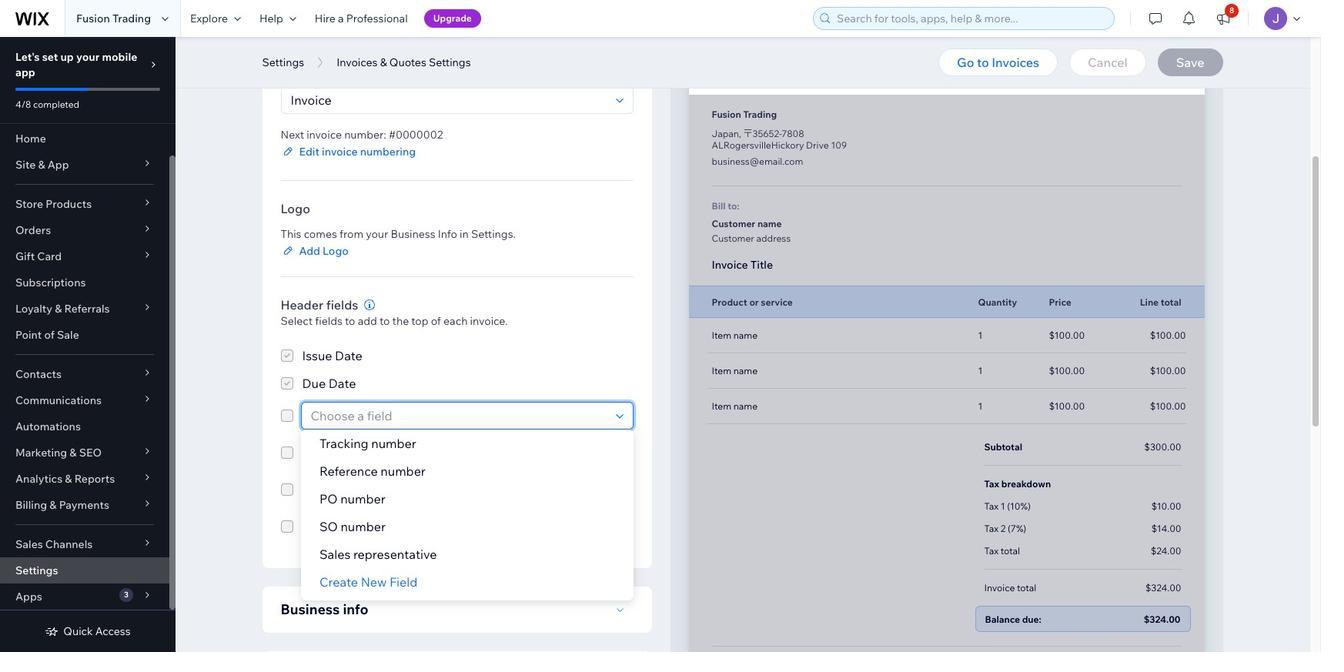 Task type: locate. For each thing, give the bounding box(es) containing it.
dec right issue
[[1127, 49, 1144, 60]]

1 vertical spatial 2023
[[1160, 65, 1182, 76]]

communications
[[15, 394, 102, 407]]

1 horizontal spatial #0000002
[[1128, 30, 1182, 44]]

1 item from the top
[[712, 330, 732, 341]]

0 horizontal spatial to
[[345, 314, 355, 328]]

date: right issue
[[1102, 49, 1125, 60]]

fields for select
[[315, 314, 343, 328]]

0 vertical spatial logo
[[281, 201, 310, 216]]

0 vertical spatial #0000002
[[1128, 30, 1182, 44]]

total for invoice total
[[1017, 582, 1037, 594]]

invoice down next invoice number: #0000002
[[322, 145, 358, 159]]

$10.00
[[1152, 501, 1182, 512]]

settings down help button
[[262, 55, 304, 69]]

fusion inside fusion trading japan, 〒35652-7808 alrogersvillehickory drive 109 business@email.com
[[712, 109, 741, 120]]

1
[[978, 330, 983, 341], [978, 365, 983, 377], [978, 400, 983, 412], [1001, 501, 1005, 512]]

settings up apps
[[15, 564, 58, 578]]

invoice for edit
[[322, 145, 358, 159]]

of left "sale"
[[44, 328, 55, 342]]

$324.00
[[1146, 582, 1182, 594], [1144, 613, 1181, 625]]

1 vertical spatial fusion
[[712, 109, 741, 120]]

8
[[1230, 5, 1235, 15]]

1 vertical spatial #0000002
[[389, 128, 443, 142]]

referrals
[[64, 302, 110, 316]]

point of sale link
[[0, 322, 169, 348]]

1 vertical spatial total
[[1001, 545, 1020, 557]]

balance
[[985, 613, 1020, 625]]

dec right due
[[1127, 65, 1144, 76]]

& right billing
[[49, 498, 57, 512]]

& right the site
[[38, 158, 45, 172]]

$324.00 for invoice total
[[1146, 582, 1182, 594]]

loyalty & referrals button
[[0, 296, 169, 322]]

number for tracking number
[[371, 436, 416, 451]]

let's
[[15, 50, 40, 64]]

0 horizontal spatial settings
[[15, 564, 58, 578]]

invoices left and
[[337, 55, 378, 69]]

name inside bill to: customer name customer address
[[758, 218, 782, 229]]

sales for sales channels
[[15, 538, 43, 551]]

& inside popup button
[[49, 498, 57, 512]]

customer down to:
[[712, 218, 756, 229]]

total for tax total
[[1001, 545, 1020, 557]]

invoices right go
[[992, 55, 1040, 70]]

& inside button
[[380, 55, 387, 69]]

& for invoices
[[380, 55, 387, 69]]

1 horizontal spatial logo
[[323, 244, 349, 258]]

#0000002 left 8 button
[[1128, 30, 1182, 44]]

customer up invoice title
[[712, 233, 755, 244]]

1 vertical spatial your
[[366, 227, 388, 241]]

logo down comes on the top
[[323, 244, 349, 258]]

0 vertical spatial fields
[[326, 297, 358, 313]]

0 vertical spatial item
[[712, 330, 732, 341]]

2 horizontal spatial to
[[977, 55, 989, 70]]

tax for tax total
[[985, 545, 999, 557]]

1 horizontal spatial sales
[[320, 547, 351, 562]]

1 horizontal spatial invoice
[[985, 582, 1015, 594]]

1 tax from the top
[[985, 478, 1000, 490]]

8 button
[[1207, 0, 1241, 37]]

2 date: from the top
[[1102, 65, 1125, 76]]

gift
[[15, 250, 35, 263]]

& inside popup button
[[55, 302, 62, 316]]

4 tax from the top
[[985, 545, 999, 557]]

help button
[[250, 0, 306, 37]]

& left quotes
[[380, 55, 387, 69]]

2 vertical spatial item name
[[712, 400, 758, 412]]

1 vertical spatial fields
[[315, 314, 343, 328]]

issue
[[1077, 49, 1100, 60]]

invoice
[[712, 258, 748, 272], [985, 582, 1015, 594]]

0 vertical spatial item name
[[712, 330, 758, 341]]

number for reference number
[[381, 464, 426, 479]]

new
[[361, 574, 387, 590]]

None field
[[286, 87, 611, 113]]

number down reference number on the left of page
[[341, 491, 386, 507]]

1 vertical spatial invoice
[[985, 582, 1015, 594]]

due:
[[1022, 613, 1042, 625]]

1 horizontal spatial fusion
[[712, 109, 741, 120]]

orders
[[15, 223, 51, 237]]

0 horizontal spatial trading
[[112, 12, 151, 25]]

tax down tax 2 (7%)
[[985, 545, 999, 557]]

list box
[[301, 430, 634, 568]]

settings inside button
[[262, 55, 304, 69]]

1 vertical spatial item
[[712, 365, 732, 377]]

invoice title
[[712, 258, 773, 272]]

sales down billing
[[15, 538, 43, 551]]

completed
[[33, 99, 79, 110]]

fusion
[[76, 12, 110, 25], [712, 109, 741, 120]]

1 vertical spatial customer
[[712, 233, 755, 244]]

info
[[438, 227, 457, 241]]

$324.00 for balance due:
[[1144, 613, 1181, 625]]

1 customer from the top
[[712, 218, 756, 229]]

invoice left title
[[712, 258, 748, 272]]

settings button
[[255, 51, 312, 74]]

store products button
[[0, 191, 169, 217]]

2 vertical spatial total
[[1017, 582, 1037, 594]]

representative
[[353, 547, 437, 562]]

2 horizontal spatial settings
[[429, 55, 471, 69]]

next invoice number: #0000002
[[281, 128, 443, 142]]

0 vertical spatial trading
[[112, 12, 151, 25]]

to
[[977, 55, 989, 70], [345, 314, 355, 328], [380, 314, 390, 328]]

settings.
[[471, 227, 516, 241]]

trading inside fusion trading japan, 〒35652-7808 alrogersvillehickory drive 109 business@email.com
[[743, 109, 777, 120]]

1 horizontal spatial invoices
[[992, 55, 1040, 70]]

your right up
[[76, 50, 100, 64]]

communications button
[[0, 387, 169, 414]]

select
[[281, 314, 313, 328]]

1 vertical spatial business
[[281, 601, 340, 618]]

fusion up mobile at the top of page
[[76, 12, 110, 25]]

business down the create
[[281, 601, 340, 618]]

2 2023 from the top
[[1160, 65, 1182, 76]]

total for line total
[[1161, 296, 1182, 308]]

0 vertical spatial date:
[[1102, 49, 1125, 60]]

1 vertical spatial date:
[[1102, 65, 1125, 76]]

0 vertical spatial your
[[76, 50, 100, 64]]

0 horizontal spatial invoice
[[712, 258, 748, 272]]

settings right quotes
[[429, 55, 471, 69]]

None checkbox
[[281, 374, 356, 393], [281, 439, 293, 467], [281, 476, 293, 504], [281, 513, 293, 541], [281, 374, 356, 393], [281, 439, 293, 467], [281, 476, 293, 504], [281, 513, 293, 541]]

0 horizontal spatial invoices
[[337, 55, 378, 69]]

0 vertical spatial invoice
[[307, 128, 342, 142]]

2 dec from the top
[[1127, 65, 1144, 76]]

logo up this
[[281, 201, 310, 216]]

sales for sales representative
[[320, 547, 351, 562]]

title
[[751, 258, 773, 272]]

invoice for next
[[307, 128, 342, 142]]

your right from
[[366, 227, 388, 241]]

and
[[379, 55, 401, 71]]

store
[[15, 197, 43, 211]]

0 vertical spatial invoice
[[712, 258, 748, 272]]

None checkbox
[[281, 347, 363, 365], [281, 402, 293, 430], [281, 347, 363, 365], [281, 402, 293, 430]]

2 item name from the top
[[712, 365, 758, 377]]

edit
[[299, 145, 320, 159]]

0 vertical spatial $324.00
[[1146, 582, 1182, 594]]

fusion up japan,
[[712, 109, 741, 120]]

so number
[[320, 519, 386, 534]]

a
[[338, 12, 344, 25]]

invoice up edit
[[307, 128, 342, 142]]

1 vertical spatial $324.00
[[1144, 613, 1181, 625]]

tax breakdown
[[985, 478, 1051, 490]]

total right line
[[1161, 296, 1182, 308]]

1 horizontal spatial trading
[[743, 109, 777, 120]]

logo inside 'button'
[[323, 244, 349, 258]]

total down tax 2 (7%)
[[1001, 545, 1020, 557]]

& left "seo" on the left bottom
[[70, 446, 77, 460]]

Choose a field field
[[306, 403, 611, 429], [306, 440, 611, 466], [306, 477, 611, 503], [306, 514, 611, 540]]

date:
[[1102, 49, 1125, 60], [1102, 65, 1125, 76]]

set
[[42, 50, 58, 64]]

settings for the settings button
[[262, 55, 304, 69]]

date: right due
[[1102, 65, 1125, 76]]

of
[[431, 314, 441, 328], [44, 328, 55, 342]]

0 vertical spatial 19,
[[1146, 49, 1158, 60]]

analytics & reports
[[15, 472, 115, 486]]

balance due:
[[985, 613, 1042, 625]]

total up due:
[[1017, 582, 1037, 594]]

109
[[831, 139, 847, 151]]

site & app button
[[0, 152, 169, 178]]

1 vertical spatial 19,
[[1146, 65, 1158, 76]]

of right top on the left
[[431, 314, 441, 328]]

dec
[[1127, 49, 1144, 60], [1127, 65, 1144, 76]]

professional
[[346, 12, 408, 25]]

quick access button
[[45, 625, 131, 638]]

3 tax from the top
[[985, 523, 999, 534]]

19,
[[1146, 49, 1158, 60], [1146, 65, 1158, 76]]

sales up the create
[[320, 547, 351, 562]]

due
[[1082, 65, 1100, 76]]

hire
[[315, 12, 336, 25]]

#0000002 up numbering
[[389, 128, 443, 142]]

& left the reports
[[65, 472, 72, 486]]

tracking
[[320, 436, 369, 451]]

fields down header fields on the top
[[315, 314, 343, 328]]

of inside sidebar 'element'
[[44, 328, 55, 342]]

to left add
[[345, 314, 355, 328]]

1 item name from the top
[[712, 330, 758, 341]]

tax up tax 2 (7%)
[[985, 501, 999, 512]]

create
[[320, 574, 358, 590]]

list box containing tracking number
[[301, 430, 634, 568]]

& for loyalty
[[55, 302, 62, 316]]

& inside dropdown button
[[65, 472, 72, 486]]

number down po number
[[341, 519, 386, 534]]

fields
[[326, 297, 358, 313], [315, 314, 343, 328]]

breakdown
[[1002, 478, 1051, 490]]

business up the add logo 'button'
[[391, 227, 436, 241]]

invoice up balance
[[985, 582, 1015, 594]]

drive
[[806, 139, 829, 151]]

reports
[[74, 472, 115, 486]]

0 vertical spatial fusion
[[76, 12, 110, 25]]

number for so number
[[341, 519, 386, 534]]

1 vertical spatial logo
[[323, 244, 349, 258]]

settings inside sidebar 'element'
[[15, 564, 58, 578]]

1 horizontal spatial business
[[391, 227, 436, 241]]

number down tracking number
[[381, 464, 426, 479]]

1 vertical spatial dec
[[1127, 65, 1144, 76]]

0 vertical spatial dec
[[1127, 49, 1144, 60]]

1 horizontal spatial your
[[366, 227, 388, 241]]

0 horizontal spatial your
[[76, 50, 100, 64]]

sales inside list box
[[320, 547, 351, 562]]

tax for tax breakdown
[[985, 478, 1000, 490]]

1 vertical spatial trading
[[743, 109, 777, 120]]

2 vertical spatial item
[[712, 400, 732, 412]]

billing & payments button
[[0, 492, 169, 518]]

2 tax from the top
[[985, 501, 999, 512]]

to right go
[[977, 55, 989, 70]]

0 horizontal spatial business
[[281, 601, 340, 618]]

your inside let's set up your mobile app
[[76, 50, 100, 64]]

0 horizontal spatial fusion
[[76, 12, 110, 25]]

1 vertical spatial item name
[[712, 365, 758, 377]]

& right loyalty
[[55, 302, 62, 316]]

trading up the 〒35652-
[[743, 109, 777, 120]]

let's set up your mobile app
[[15, 50, 137, 79]]

0 vertical spatial customer
[[712, 218, 756, 229]]

contacts
[[15, 367, 62, 381]]

tax up tax 1 (10%)
[[985, 478, 1000, 490]]

0 vertical spatial business
[[391, 227, 436, 241]]

reference number
[[320, 464, 426, 479]]

0 horizontal spatial of
[[44, 328, 55, 342]]

item
[[712, 330, 732, 341], [712, 365, 732, 377], [712, 400, 732, 412]]

in
[[460, 227, 469, 241]]

to inside button
[[977, 55, 989, 70]]

0 vertical spatial total
[[1161, 296, 1182, 308]]

tax left 2 at the bottom right of page
[[985, 523, 999, 534]]

edit invoice numbering
[[299, 145, 416, 159]]

to left the
[[380, 314, 390, 328]]

so
[[320, 519, 338, 534]]

settings link
[[0, 558, 169, 584]]

invoice inside button
[[322, 145, 358, 159]]

sales inside popup button
[[15, 538, 43, 551]]

trading up mobile at the top of page
[[112, 12, 151, 25]]

po
[[320, 491, 338, 507]]

19, right issue
[[1146, 49, 1158, 60]]

0 horizontal spatial sales
[[15, 538, 43, 551]]

1 date: from the top
[[1102, 49, 1125, 60]]

number up reference number on the left of page
[[371, 436, 416, 451]]

fields up add
[[326, 297, 358, 313]]

0 horizontal spatial logo
[[281, 201, 310, 216]]

trading for fusion trading japan, 〒35652-7808 alrogersvillehickory drive 109 business@email.com
[[743, 109, 777, 120]]

1 horizontal spatial settings
[[262, 55, 304, 69]]

19, right due
[[1146, 65, 1158, 76]]

marketing
[[15, 446, 67, 460]]

1 choose a field field from the top
[[306, 403, 611, 429]]

loyalty
[[15, 302, 52, 316]]

1 vertical spatial invoice
[[322, 145, 358, 159]]

0 vertical spatial 2023
[[1160, 49, 1182, 60]]

fields for header
[[326, 297, 358, 313]]

site & app
[[15, 158, 69, 172]]



Task type: vqa. For each thing, say whether or not it's contained in the screenshot.


Task type: describe. For each thing, give the bounding box(es) containing it.
create new field
[[320, 574, 418, 590]]

2 customer from the top
[[712, 233, 755, 244]]

number:
[[344, 128, 386, 142]]

product
[[712, 296, 748, 308]]

this
[[281, 227, 301, 241]]

to:
[[728, 200, 740, 212]]

sales channels button
[[0, 531, 169, 558]]

gift card
[[15, 250, 62, 263]]

line
[[1140, 296, 1159, 308]]

sales channels
[[15, 538, 93, 551]]

payments
[[59, 498, 109, 512]]

price
[[1049, 296, 1072, 308]]

billing
[[15, 498, 47, 512]]

1 horizontal spatial of
[[431, 314, 441, 328]]

& for billing
[[49, 498, 57, 512]]

subscriptions
[[15, 276, 86, 290]]

& for site
[[38, 158, 45, 172]]

quotes
[[390, 55, 426, 69]]

4/8
[[15, 99, 31, 110]]

top
[[411, 314, 429, 328]]

home
[[15, 132, 46, 146]]

help
[[259, 12, 283, 25]]

field
[[390, 574, 418, 590]]

invoice total
[[985, 582, 1037, 594]]

business info
[[281, 601, 369, 618]]

invoices & quotes settings button
[[329, 51, 479, 74]]

fusion trading japan, 〒35652-7808 alrogersvillehickory drive 109 business@email.com
[[712, 109, 847, 167]]

2 19, from the top
[[1146, 65, 1158, 76]]

1 horizontal spatial to
[[380, 314, 390, 328]]

seo
[[79, 446, 102, 460]]

apps
[[15, 590, 42, 604]]

upgrade
[[433, 12, 472, 24]]

settings for settings link
[[15, 564, 58, 578]]

invoices & quotes settings
[[337, 55, 471, 69]]

channels
[[45, 538, 93, 551]]

2 item from the top
[[712, 365, 732, 377]]

point
[[15, 328, 42, 342]]

bill to: customer name customer address
[[712, 200, 791, 244]]

& for marketing
[[70, 446, 77, 460]]

3 choose a field field from the top
[[306, 477, 611, 503]]

hire a professional link
[[306, 0, 417, 37]]

add
[[299, 244, 320, 258]]

1 19, from the top
[[1146, 49, 1158, 60]]

number for po number
[[341, 491, 386, 507]]

tax for tax 1 (10%)
[[985, 501, 999, 512]]

4/8 completed
[[15, 99, 79, 110]]

explore
[[190, 12, 228, 25]]

your for mobile
[[76, 50, 100, 64]]

sales representative
[[320, 547, 437, 562]]

your for business
[[366, 227, 388, 241]]

tax for tax 2 (7%)
[[985, 523, 999, 534]]

document
[[281, 55, 341, 71]]

settings inside button
[[429, 55, 471, 69]]

3 item name from the top
[[712, 400, 758, 412]]

business@email.com
[[712, 156, 803, 167]]

orders button
[[0, 217, 169, 243]]

select fields to add to the top of each invoice.
[[281, 314, 508, 328]]

the
[[392, 314, 409, 328]]

edit invoice numbering button
[[281, 144, 443, 159]]

$24.00
[[1151, 545, 1182, 557]]

Search for tools, apps, help & more... field
[[832, 8, 1110, 29]]

contacts button
[[0, 361, 169, 387]]

numbering
[[360, 145, 416, 159]]

home link
[[0, 126, 169, 152]]

#0000002 inside #0000002 issue date: dec 19, 2023 due date: dec 19, 2023
[[1128, 30, 1182, 44]]

& for analytics
[[65, 472, 72, 486]]

fusion for fusion trading japan, 〒35652-7808 alrogersvillehickory drive 109 business@email.com
[[712, 109, 741, 120]]

next
[[281, 128, 304, 142]]

po number
[[320, 491, 386, 507]]

subtotal
[[985, 441, 1023, 453]]

address
[[757, 233, 791, 244]]

3
[[124, 590, 129, 600]]

line total
[[1140, 296, 1182, 308]]

tax 2 (7%)
[[985, 523, 1027, 534]]

fusion trading
[[76, 12, 151, 25]]

7808
[[782, 128, 804, 139]]

fusion for fusion trading
[[76, 12, 110, 25]]

quick access
[[63, 625, 131, 638]]

subscriptions link
[[0, 270, 169, 296]]

invoice.
[[470, 314, 508, 328]]

0 horizontal spatial #0000002
[[389, 128, 443, 142]]

comes
[[304, 227, 337, 241]]

sidebar element
[[0, 37, 176, 652]]

1 2023 from the top
[[1160, 49, 1182, 60]]

automations link
[[0, 414, 169, 440]]

$14.00
[[1152, 523, 1182, 534]]

create new field button
[[320, 573, 418, 591]]

sale
[[57, 328, 79, 342]]

number right and
[[404, 55, 449, 71]]

$300.00
[[1145, 441, 1182, 453]]

mobile
[[102, 50, 137, 64]]

header
[[281, 297, 324, 313]]

4 choose a field field from the top
[[306, 514, 611, 540]]

app
[[15, 65, 35, 79]]

automations
[[15, 420, 81, 434]]

2
[[1001, 523, 1006, 534]]

〒35652-
[[743, 128, 782, 139]]

invoice for invoice total
[[985, 582, 1015, 594]]

service
[[761, 296, 793, 308]]

each
[[444, 314, 468, 328]]

or
[[750, 296, 759, 308]]

3 item from the top
[[712, 400, 732, 412]]

tax 1 (10%)
[[985, 501, 1031, 512]]

add
[[358, 314, 377, 328]]

from
[[340, 227, 364, 241]]

1 dec from the top
[[1127, 49, 1144, 60]]

trading for fusion trading
[[112, 12, 151, 25]]

invoice for invoice title
[[712, 258, 748, 272]]

document name and number
[[281, 55, 449, 71]]

#0000002 issue date: dec 19, 2023 due date: dec 19, 2023
[[1077, 30, 1182, 76]]

billing & payments
[[15, 498, 109, 512]]

add logo button
[[281, 243, 516, 259]]

go to invoices button
[[939, 49, 1058, 76]]

2 choose a field field from the top
[[306, 440, 611, 466]]

upgrade button
[[424, 9, 481, 28]]



